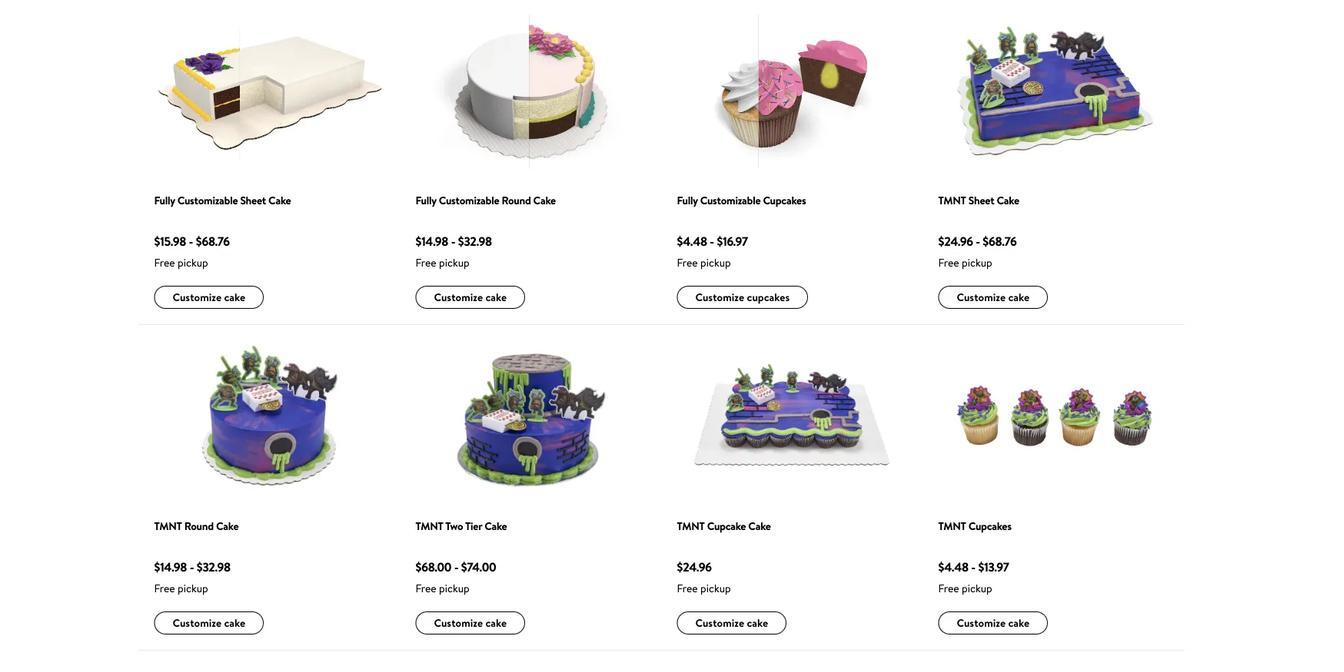 Task type: locate. For each thing, give the bounding box(es) containing it.
2 horizontal spatial customizable
[[700, 193, 761, 208]]

tier
[[465, 519, 482, 534]]

0 vertical spatial $32.98
[[458, 233, 492, 250]]

1 $68.76 from the left
[[196, 233, 230, 250]]

- down tmnt round cake
[[190, 559, 194, 576]]

0 horizontal spatial $24.96
[[677, 559, 712, 576]]

1 vertical spatial $14.98 - $32.98 element
[[154, 558, 264, 577]]

$68.76 for $24.96 - $68.76
[[983, 233, 1017, 250]]

$32.98 down tmnt round cake
[[197, 559, 231, 576]]

$24.96 for -
[[939, 233, 973, 250]]

$68.76 down fully customizable sheet cake
[[196, 233, 230, 250]]

pickup down $4.48 - $13.97 element
[[962, 581, 993, 596]]

1 vertical spatial $14.98
[[154, 559, 187, 576]]

$14.98 - $32.98 element
[[416, 232, 556, 251], [154, 558, 264, 577]]

customizable
[[177, 193, 238, 208], [439, 193, 499, 208], [700, 193, 761, 208]]

pickup inside the $24.96 - $68.76 free pickup
[[962, 255, 993, 270]]

customize cupcakes
[[696, 290, 790, 305]]

1 horizontal spatial $32.98
[[458, 233, 492, 250]]

free
[[154, 255, 175, 270], [416, 255, 437, 270], [677, 255, 698, 270], [939, 255, 960, 270], [154, 581, 175, 596], [416, 581, 437, 596], [677, 581, 698, 596], [939, 581, 960, 596]]

1 vertical spatial $14.98 - $32.98 free pickup
[[154, 559, 231, 596]]

pickup down $16.97
[[701, 255, 731, 270]]

1 sheet from the left
[[240, 193, 266, 208]]

1 horizontal spatial fully
[[416, 193, 437, 208]]

-
[[189, 233, 193, 250], [451, 233, 456, 250], [710, 233, 714, 250], [976, 233, 980, 250], [190, 559, 194, 576], [454, 559, 459, 576], [972, 559, 976, 576]]

customize for tmnt round cake
[[173, 616, 222, 631]]

$4.48
[[677, 233, 707, 250], [939, 559, 969, 576]]

pickup down the $15.98
[[178, 255, 208, 270]]

0 horizontal spatial $4.48
[[677, 233, 707, 250]]

customize cake for tmnt cupcake cake
[[696, 616, 768, 631]]

$24.96
[[939, 233, 973, 250], [677, 559, 712, 576]]

free inside $4.48 - $13.97 free pickup
[[939, 581, 960, 596]]

2 customizable from the left
[[439, 193, 499, 208]]

0 vertical spatial $14.98 - $32.98 element
[[416, 232, 556, 251]]

1 horizontal spatial $24.96
[[939, 233, 973, 250]]

1 vertical spatial $24.96
[[677, 559, 712, 576]]

tmnt cupcake cake image
[[677, 341, 908, 495]]

$14.98 - $32.98 free pickup down fully customizable round cake
[[416, 233, 492, 270]]

$68.00
[[416, 559, 452, 576]]

$4.48 - $16.97 element
[[677, 232, 808, 251]]

$24.96 free pickup
[[677, 559, 731, 596]]

cake for tmnt cupcakes
[[1009, 616, 1030, 631]]

$4.48 left $16.97
[[677, 233, 707, 250]]

$24.96 - $68.76 free pickup
[[939, 233, 1017, 270]]

sheet up $15.98 - $68.76 element
[[240, 193, 266, 208]]

1 horizontal spatial $4.48
[[939, 559, 969, 576]]

1 horizontal spatial $14.98 - $32.98 element
[[416, 232, 556, 251]]

$14.98 - $32.98 free pickup
[[416, 233, 492, 270], [154, 559, 231, 596]]

$4.48 inside $4.48 - $16.97 free pickup
[[677, 233, 707, 250]]

- left $13.97
[[972, 559, 976, 576]]

$68.76 down 'tmnt sheet cake'
[[983, 233, 1017, 250]]

customizable for $68.76
[[177, 193, 238, 208]]

round
[[502, 193, 531, 208], [184, 519, 214, 534]]

- inside $4.48 - $16.97 free pickup
[[710, 233, 714, 250]]

pickup for tmnt sheet cake
[[962, 255, 993, 270]]

free for tmnt two tier cake
[[416, 581, 437, 596]]

$15.98
[[154, 233, 186, 250]]

pickup down the $24.96 - $68.76 element
[[962, 255, 993, 270]]

0 vertical spatial $4.48
[[677, 233, 707, 250]]

- for tmnt two tier cake
[[454, 559, 459, 576]]

$24.96 down 'tmnt sheet cake'
[[939, 233, 973, 250]]

$4.48 left $13.97
[[939, 559, 969, 576]]

$24.96 element
[[677, 558, 787, 577]]

tmnt sheet cake image
[[939, 15, 1169, 168]]

tmnt
[[939, 193, 967, 208], [154, 519, 182, 534], [416, 519, 444, 534], [677, 519, 705, 534], [939, 519, 967, 534]]

pickup down fully customizable round cake
[[439, 255, 470, 270]]

- inside $68.00 - $74.00 free pickup
[[454, 559, 459, 576]]

$14.98 - $32.98 element down tmnt round cake
[[154, 558, 264, 577]]

- left $74.00
[[454, 559, 459, 576]]

fully customizable cupcakes image
[[677, 15, 908, 168]]

- inside $4.48 - $13.97 free pickup
[[972, 559, 976, 576]]

pickup down tmnt round cake
[[178, 581, 208, 596]]

- right the $15.98
[[189, 233, 193, 250]]

0 vertical spatial $24.96
[[939, 233, 973, 250]]

1 fully from the left
[[154, 193, 175, 208]]

cupcakes up $4.48 - $16.97 element
[[763, 193, 806, 208]]

1 horizontal spatial $14.98 - $32.98 free pickup
[[416, 233, 492, 270]]

tmnt for $68.00 - $74.00
[[416, 519, 444, 534]]

cake
[[224, 290, 245, 305], [486, 290, 507, 305], [1009, 290, 1030, 305], [224, 616, 245, 631], [486, 616, 507, 631], [747, 616, 768, 631], [1009, 616, 1030, 631]]

tmnt cupcakes image
[[939, 341, 1169, 495]]

0 horizontal spatial $32.98
[[197, 559, 231, 576]]

$68.76 inside the $24.96 - $68.76 free pickup
[[983, 233, 1017, 250]]

$14.98 - $32.98 free pickup for customizable
[[416, 233, 492, 270]]

pickup inside $15.98 - $68.76 free pickup
[[178, 255, 208, 270]]

cupcakes
[[747, 290, 790, 305]]

fully customizable sheet cake image
[[154, 20, 385, 163]]

1 vertical spatial $32.98
[[197, 559, 231, 576]]

pickup down $24.96 element
[[701, 581, 731, 596]]

3 customizable from the left
[[700, 193, 761, 208]]

free for fully customizable cupcakes
[[677, 255, 698, 270]]

1 horizontal spatial $68.76
[[983, 233, 1017, 250]]

- inside the $24.96 - $68.76 free pickup
[[976, 233, 980, 250]]

- left $16.97
[[710, 233, 714, 250]]

3 fully from the left
[[677, 193, 698, 208]]

0 horizontal spatial $14.98 - $32.98 element
[[154, 558, 264, 577]]

$24.96 inside $24.96 free pickup
[[677, 559, 712, 576]]

- for fully customizable round cake
[[451, 233, 456, 250]]

- down 'tmnt sheet cake'
[[976, 233, 980, 250]]

tmnt cupcakes
[[939, 519, 1012, 534]]

0 horizontal spatial $14.98
[[154, 559, 187, 576]]

0 vertical spatial round
[[502, 193, 531, 208]]

fully for $14.98 - $32.98
[[416, 193, 437, 208]]

$24.96 down tmnt cupcake cake
[[677, 559, 712, 576]]

$14.98 - $32.98 free pickup down tmnt round cake
[[154, 559, 231, 596]]

$14.98 - $32.98 element down fully customizable round cake
[[416, 232, 556, 251]]

0 horizontal spatial $14.98 - $32.98 free pickup
[[154, 559, 231, 596]]

pickup for tmnt two tier cake
[[439, 581, 470, 596]]

2 horizontal spatial fully
[[677, 193, 698, 208]]

customize for tmnt cupcakes
[[957, 616, 1006, 631]]

0 vertical spatial $14.98
[[416, 233, 449, 250]]

$15.98 - $68.76 element
[[154, 232, 291, 251]]

tmnt for $24.96 - $68.76
[[939, 193, 967, 208]]

sheet
[[240, 193, 266, 208], [969, 193, 995, 208]]

$32.98 down fully customizable round cake
[[458, 233, 492, 250]]

fully
[[154, 193, 175, 208], [416, 193, 437, 208], [677, 193, 698, 208]]

1 horizontal spatial cupcakes
[[969, 519, 1012, 534]]

fully customizable round cake image
[[416, 15, 646, 168]]

customize cake
[[173, 290, 245, 305], [434, 290, 507, 305], [957, 290, 1030, 305], [173, 616, 245, 631], [434, 616, 507, 631], [696, 616, 768, 631], [957, 616, 1030, 631]]

cake for tmnt two tier cake
[[486, 616, 507, 631]]

1 horizontal spatial sheet
[[969, 193, 995, 208]]

cupcakes
[[763, 193, 806, 208], [969, 519, 1012, 534]]

free inside $68.00 - $74.00 free pickup
[[416, 581, 437, 596]]

$32.98
[[458, 233, 492, 250], [197, 559, 231, 576]]

customize cake for fully customizable sheet cake
[[173, 290, 245, 305]]

pickup inside $68.00 - $74.00 free pickup
[[439, 581, 470, 596]]

$14.98
[[416, 233, 449, 250], [154, 559, 187, 576]]

1 vertical spatial $4.48
[[939, 559, 969, 576]]

fully customizable sheet cake
[[154, 193, 291, 208]]

fully for $15.98 - $68.76
[[154, 193, 175, 208]]

$4.48 inside $4.48 - $13.97 free pickup
[[939, 559, 969, 576]]

0 horizontal spatial customizable
[[177, 193, 238, 208]]

$24.96 for free
[[677, 559, 712, 576]]

1 vertical spatial round
[[184, 519, 214, 534]]

0 vertical spatial cupcakes
[[763, 193, 806, 208]]

- for fully customizable sheet cake
[[189, 233, 193, 250]]

2 $68.76 from the left
[[983, 233, 1017, 250]]

0 horizontal spatial $68.76
[[196, 233, 230, 250]]

sheet up the $24.96 - $68.76 element
[[969, 193, 995, 208]]

1 customizable from the left
[[177, 193, 238, 208]]

customize
[[173, 290, 222, 305], [434, 290, 483, 305], [696, 290, 745, 305], [957, 290, 1006, 305], [173, 616, 222, 631], [434, 616, 483, 631], [696, 616, 745, 631], [957, 616, 1006, 631]]

free inside the $24.96 - $68.76 free pickup
[[939, 255, 960, 270]]

1 horizontal spatial $14.98
[[416, 233, 449, 250]]

1 horizontal spatial customizable
[[439, 193, 499, 208]]

cupcakes up $4.48 - $13.97 element
[[969, 519, 1012, 534]]

0 horizontal spatial cupcakes
[[763, 193, 806, 208]]

$15.98 - $68.76 free pickup
[[154, 233, 230, 270]]

- inside $15.98 - $68.76 free pickup
[[189, 233, 193, 250]]

- down fully customizable round cake
[[451, 233, 456, 250]]

customizable for $16.97
[[700, 193, 761, 208]]

cake
[[268, 193, 291, 208], [533, 193, 556, 208], [997, 193, 1020, 208], [216, 519, 239, 534], [485, 519, 507, 534], [749, 519, 771, 534]]

$14.98 for fully
[[416, 233, 449, 250]]

0 horizontal spatial sheet
[[240, 193, 266, 208]]

pickup down "$68.00 - $74.00" element
[[439, 581, 470, 596]]

free inside $4.48 - $16.97 free pickup
[[677, 255, 698, 270]]

$4.48 for $4.48 - $13.97
[[939, 559, 969, 576]]

pickup
[[178, 255, 208, 270], [439, 255, 470, 270], [701, 255, 731, 270], [962, 255, 993, 270], [178, 581, 208, 596], [439, 581, 470, 596], [701, 581, 731, 596], [962, 581, 993, 596]]

free for tmnt sheet cake
[[939, 255, 960, 270]]

$4.48 - $13.97 element
[[939, 558, 1048, 577]]

2 fully from the left
[[416, 193, 437, 208]]

$24.96 inside the $24.96 - $68.76 free pickup
[[939, 233, 973, 250]]

0 vertical spatial $14.98 - $32.98 free pickup
[[416, 233, 492, 270]]

free inside $15.98 - $68.76 free pickup
[[154, 255, 175, 270]]

tmnt round cake
[[154, 519, 239, 534]]

$32.98 for round
[[197, 559, 231, 576]]

$14.98 down fully customizable round cake
[[416, 233, 449, 250]]

$68.76 inside $15.98 - $68.76 free pickup
[[196, 233, 230, 250]]

fully customizable round cake
[[416, 193, 556, 208]]

0 horizontal spatial round
[[184, 519, 214, 534]]

tmnt for $14.98 - $32.98
[[154, 519, 182, 534]]

$68.76
[[196, 233, 230, 250], [983, 233, 1017, 250]]

$14.98 down tmnt round cake
[[154, 559, 187, 576]]

pickup inside $4.48 - $13.97 free pickup
[[962, 581, 993, 596]]

tmnt cupcake cake
[[677, 519, 771, 534]]

0 horizontal spatial fully
[[154, 193, 175, 208]]

pickup inside $4.48 - $16.97 free pickup
[[701, 255, 731, 270]]



Task type: describe. For each thing, give the bounding box(es) containing it.
$4.48 - $16.97 free pickup
[[677, 233, 748, 270]]

pickup for tmnt round cake
[[178, 581, 208, 596]]

$14.98 - $32.98 element for round
[[154, 558, 264, 577]]

pickup for fully customizable cupcakes
[[701, 255, 731, 270]]

customize for tmnt two tier cake
[[434, 616, 483, 631]]

customize for fully customizable cupcakes
[[696, 290, 745, 305]]

tmnt two tier cake
[[416, 519, 507, 534]]

fully for $4.48 - $16.97
[[677, 193, 698, 208]]

two
[[446, 519, 463, 534]]

$68.00 - $74.00 element
[[416, 558, 525, 577]]

$14.98 for tmnt
[[154, 559, 187, 576]]

free for tmnt round cake
[[154, 581, 175, 596]]

2 sheet from the left
[[969, 193, 995, 208]]

cake for fully customizable round cake
[[486, 290, 507, 305]]

free for tmnt cupcakes
[[939, 581, 960, 596]]

$14.98 - $32.98 element for customizable
[[416, 232, 556, 251]]

- for tmnt cupcakes
[[972, 559, 976, 576]]

customize cake for fully customizable round cake
[[434, 290, 507, 305]]

pickup for fully customizable round cake
[[439, 255, 470, 270]]

tmnt for $4.48 - $13.97
[[939, 519, 967, 534]]

customize cake for tmnt sheet cake
[[957, 290, 1030, 305]]

- for fully customizable cupcakes
[[710, 233, 714, 250]]

$13.97
[[979, 559, 1010, 576]]

free inside $24.96 free pickup
[[677, 581, 698, 596]]

tmnt for $24.96
[[677, 519, 705, 534]]

$24.96 - $68.76 element
[[939, 232, 1048, 251]]

customize cake for tmnt two tier cake
[[434, 616, 507, 631]]

- for tmnt round cake
[[190, 559, 194, 576]]

cupcake
[[707, 519, 746, 534]]

- for tmnt sheet cake
[[976, 233, 980, 250]]

fully customizable cupcakes
[[677, 193, 806, 208]]

free for fully customizable round cake
[[416, 255, 437, 270]]

cake for tmnt cupcake cake
[[747, 616, 768, 631]]

$4.48 for $4.48 - $16.97
[[677, 233, 707, 250]]

cake for fully customizable sheet cake
[[224, 290, 245, 305]]

customize for fully customizable sheet cake
[[173, 290, 222, 305]]

tmnt sheet cake
[[939, 193, 1020, 208]]

$4.48 - $13.97 free pickup
[[939, 559, 1010, 596]]

$74.00
[[461, 559, 496, 576]]

1 vertical spatial cupcakes
[[969, 519, 1012, 534]]

$68.00 - $74.00 free pickup
[[416, 559, 496, 596]]

$16.97
[[717, 233, 748, 250]]

cake for tmnt round cake
[[224, 616, 245, 631]]

free for fully customizable sheet cake
[[154, 255, 175, 270]]

customize for tmnt sheet cake
[[957, 290, 1006, 305]]

pickup inside $24.96 free pickup
[[701, 581, 731, 596]]

customize for fully customizable round cake
[[434, 290, 483, 305]]

$68.76 for $15.98 - $68.76
[[196, 233, 230, 250]]

customize cake for tmnt cupcakes
[[957, 616, 1030, 631]]

customize cake for tmnt round cake
[[173, 616, 245, 631]]

customize for tmnt cupcake cake
[[696, 616, 745, 631]]

$14.98 - $32.98 free pickup for round
[[154, 559, 231, 596]]

$32.98 for customizable
[[458, 233, 492, 250]]

tmnt round cake image
[[154, 341, 385, 494]]

tmnt two tier cake image
[[416, 341, 646, 494]]

1 horizontal spatial round
[[502, 193, 531, 208]]

pickup for fully customizable sheet cake
[[178, 255, 208, 270]]

cake for tmnt sheet cake
[[1009, 290, 1030, 305]]

pickup for tmnt cupcakes
[[962, 581, 993, 596]]

customizable for $32.98
[[439, 193, 499, 208]]



Task type: vqa. For each thing, say whether or not it's contained in the screenshot.


